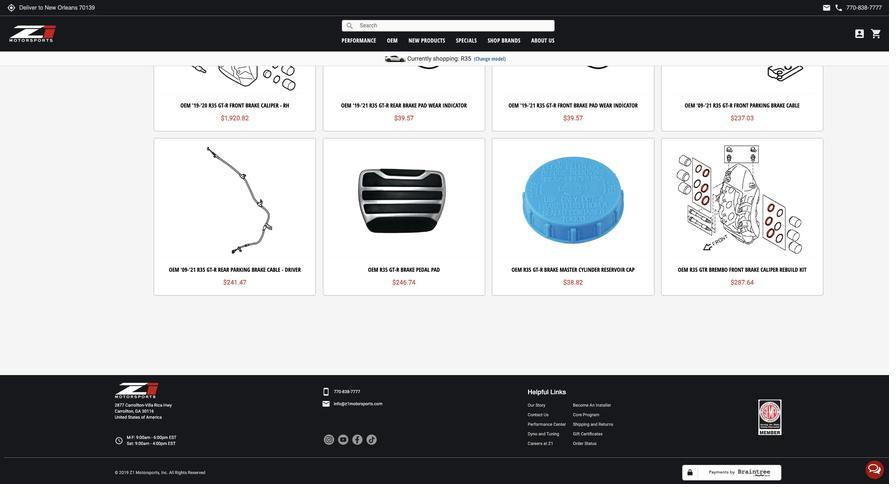 Task type: locate. For each thing, give the bounding box(es) containing it.
$39.57
[[394, 114, 414, 122], [564, 114, 583, 122]]

1 '19- from the left
[[192, 101, 201, 109]]

1 horizontal spatial z1
[[549, 441, 553, 446]]

0 horizontal spatial $39.57
[[394, 114, 414, 122]]

0 vertical spatial z1
[[549, 441, 553, 446]]

- left driver
[[282, 266, 284, 274]]

'09-
[[697, 101, 705, 109], [181, 266, 189, 274]]

$241.47
[[223, 279, 247, 286]]

email info@z1motorsports.com
[[322, 400, 383, 408]]

returns
[[599, 422, 614, 427]]

'19- for oem '19-'21 r35 gt-r front brake pad wear indicator
[[521, 101, 529, 109]]

r for oem '19-'21 r35 gt-r front brake pad wear indicator
[[554, 101, 557, 109]]

$39.57 down oem '19-'21 r35 gt-r front brake pad wear indicator
[[564, 114, 583, 122]]

$287.64
[[731, 279, 754, 286]]

contact us link
[[528, 412, 566, 418]]

2 $39.57 from the left
[[564, 114, 583, 122]]

2 indicator from the left
[[614, 101, 638, 109]]

r for oem '09-'21 r35 gt-r rear parking brake cable - driver
[[214, 266, 217, 274]]

z1 motorsports logo image
[[9, 25, 57, 43]]

specials
[[456, 36, 477, 44]]

phone link
[[835, 4, 882, 12]]

oem r35 gt-r brake master cylinder reservoir cap
[[512, 266, 635, 274]]

1 horizontal spatial cable
[[787, 101, 800, 109]]

0 horizontal spatial us
[[544, 413, 549, 418]]

1 vertical spatial caliper
[[761, 266, 779, 274]]

2 horizontal spatial '19-
[[521, 101, 529, 109]]

oem '09-'21 r35 gt-r front parking brake cable
[[685, 101, 800, 109]]

(change
[[474, 55, 491, 62]]

770-
[[334, 389, 342, 394]]

z1
[[549, 441, 553, 446], [130, 470, 135, 475]]

1 vertical spatial and
[[539, 432, 546, 437]]

1 vertical spatial z1
[[130, 470, 135, 475]]

© 2019 z1 motorsports, inc. all rights reserved
[[115, 470, 206, 475]]

performance link
[[342, 36, 376, 44]]

m-
[[127, 435, 132, 440]]

motorsports,
[[136, 470, 160, 475]]

1 $39.57 from the left
[[394, 114, 414, 122]]

our story link
[[528, 403, 566, 409]]

us
[[549, 36, 555, 44], [544, 413, 549, 418]]

cable
[[787, 101, 800, 109], [267, 266, 280, 274]]

pad for front
[[589, 101, 598, 109]]

2 horizontal spatial pad
[[589, 101, 598, 109]]

cable for oem '09-'21 r35 gt-r front parking brake cable
[[787, 101, 800, 109]]

carrollton-
[[125, 403, 145, 408]]

1 horizontal spatial '19-
[[353, 101, 361, 109]]

3 '19- from the left
[[521, 101, 529, 109]]

0 horizontal spatial z1
[[130, 470, 135, 475]]

-
[[280, 101, 282, 109], [282, 266, 284, 274], [151, 435, 153, 440], [150, 441, 152, 446]]

2 '19- from the left
[[353, 101, 361, 109]]

oem for oem link
[[387, 36, 398, 44]]

'09- for oem '09-'21 r35 gt-r rear parking brake cable - driver
[[181, 266, 189, 274]]

0 horizontal spatial pad
[[418, 101, 427, 109]]

- left 4:00pm
[[150, 441, 152, 446]]

shipping
[[573, 422, 590, 427]]

and down core program "link"
[[591, 422, 598, 427]]

0 horizontal spatial '09-
[[181, 266, 189, 274]]

1 vertical spatial us
[[544, 413, 549, 418]]

rear
[[390, 101, 402, 109], [218, 266, 229, 274]]

gt- for oem '19-'21 r35 gt-r front brake pad wear indicator
[[547, 101, 554, 109]]

united
[[115, 415, 127, 420]]

wear
[[429, 101, 441, 109], [600, 101, 612, 109]]

helpful
[[528, 388, 549, 396]]

9:00am right sat:
[[135, 441, 149, 446]]

0 horizontal spatial indicator
[[443, 101, 467, 109]]

1 vertical spatial rear
[[218, 266, 229, 274]]

and right dyno
[[539, 432, 546, 437]]

program
[[583, 413, 600, 418]]

core program
[[573, 413, 600, 418]]

become an installer link
[[573, 403, 614, 409]]

z1 right at
[[549, 441, 553, 446]]

mail phone
[[823, 4, 844, 12]]

0 vertical spatial parking
[[750, 101, 770, 109]]

9:00am right f:
[[136, 435, 150, 440]]

oem for oem '09-'21 r35 gt-r rear parking brake cable - driver
[[169, 266, 179, 274]]

0 horizontal spatial cable
[[267, 266, 280, 274]]

shopping_cart link
[[869, 28, 882, 39]]

r for oem '19-'21 r35 gt-r rear brake pad wear indicator
[[386, 101, 389, 109]]

0 vertical spatial cable
[[787, 101, 800, 109]]

become
[[573, 403, 589, 408]]

new products link
[[409, 36, 446, 44]]

shopping_cart
[[871, 28, 882, 39]]

$39.57 down oem '19-'21 r35 gt-r rear brake pad wear indicator
[[394, 114, 414, 122]]

est right 6:00pm
[[169, 435, 177, 440]]

at
[[544, 441, 547, 446]]

1 horizontal spatial indicator
[[614, 101, 638, 109]]

2877 carrollton-villa rica hwy carrollton, ga 30116 united states of america
[[115, 403, 172, 420]]

oem for oem '19-'20 r35 gt-r front brake caliper - rh
[[181, 101, 191, 109]]

rica
[[154, 403, 163, 408]]

z1 for 2019
[[130, 470, 135, 475]]

parking up "$241.47"
[[231, 266, 250, 274]]

my_location
[[7, 4, 16, 12]]

0 horizontal spatial '19-
[[192, 101, 201, 109]]

rebuild
[[780, 266, 799, 274]]

1 vertical spatial '09-
[[181, 266, 189, 274]]

$39.57 for front
[[564, 114, 583, 122]]

gt- for oem '09-'21 r35 gt-r front parking brake cable
[[723, 101, 730, 109]]

currently shopping: r35 (change model)
[[408, 55, 506, 62]]

status
[[585, 441, 597, 446]]

order status link
[[573, 441, 614, 447]]

1 horizontal spatial and
[[591, 422, 598, 427]]

products
[[421, 36, 446, 44]]

2 wear from the left
[[600, 101, 612, 109]]

cap
[[627, 266, 635, 274]]

smartphone 770-838-7777
[[322, 388, 360, 396]]

1 horizontal spatial '09-
[[697, 101, 705, 109]]

1 horizontal spatial parking
[[750, 101, 770, 109]]

1 horizontal spatial rear
[[390, 101, 402, 109]]

1 vertical spatial parking
[[231, 266, 250, 274]]

0 vertical spatial and
[[591, 422, 598, 427]]

'19-
[[192, 101, 201, 109], [353, 101, 361, 109], [521, 101, 529, 109]]

us for contact us
[[544, 413, 549, 418]]

z1 company logo image
[[115, 382, 159, 399]]

account_box link
[[853, 28, 868, 39]]

our story
[[528, 403, 546, 408]]

info@z1motorsports.com
[[334, 401, 383, 406]]

0 vertical spatial rear
[[390, 101, 402, 109]]

shopping:
[[433, 55, 460, 62]]

0 horizontal spatial and
[[539, 432, 546, 437]]

'21 for oem '19-'21 r35 gt-r rear brake pad wear indicator
[[361, 101, 368, 109]]

©
[[115, 470, 118, 475]]

1 horizontal spatial $39.57
[[564, 114, 583, 122]]

us right about
[[549, 36, 555, 44]]

0 horizontal spatial rear
[[218, 266, 229, 274]]

contact
[[528, 413, 543, 418]]

america
[[146, 415, 162, 420]]

account_box
[[854, 28, 866, 39]]

and
[[591, 422, 598, 427], [539, 432, 546, 437]]

0 vertical spatial us
[[549, 36, 555, 44]]

front
[[230, 101, 244, 109], [558, 101, 573, 109], [734, 101, 749, 109], [730, 266, 744, 274]]

0 horizontal spatial caliper
[[261, 101, 279, 109]]

2877
[[115, 403, 124, 408]]

inc.
[[161, 470, 168, 475]]

caliper left rh
[[261, 101, 279, 109]]

1 wear from the left
[[429, 101, 441, 109]]

parking up $237.03 at right
[[750, 101, 770, 109]]

sema member logo image
[[759, 400, 782, 435]]

7777
[[351, 389, 360, 394]]

master
[[560, 266, 578, 274]]

new
[[409, 36, 420, 44]]

performance center link
[[528, 422, 566, 428]]

0 horizontal spatial wear
[[429, 101, 441, 109]]

1 horizontal spatial us
[[549, 36, 555, 44]]

1 horizontal spatial wear
[[600, 101, 612, 109]]

cylinder
[[579, 266, 600, 274]]

2019
[[119, 470, 129, 475]]

tiktok link image
[[366, 435, 377, 445]]

caliper left rebuild
[[761, 266, 779, 274]]

0 horizontal spatial parking
[[231, 266, 250, 274]]

'21 for oem '09-'21 r35 gt-r front parking brake cable
[[705, 101, 712, 109]]

$38.82
[[564, 279, 583, 286]]

'19- for oem '19-'21 r35 gt-r rear brake pad wear indicator
[[353, 101, 361, 109]]

'09- for oem '09-'21 r35 gt-r front parking brake cable
[[697, 101, 705, 109]]

youtube link image
[[338, 435, 349, 445]]

z1 right 2019
[[130, 470, 135, 475]]

about us
[[532, 36, 555, 44]]

indicator
[[443, 101, 467, 109], [614, 101, 638, 109]]

1 vertical spatial 9:00am
[[135, 441, 149, 446]]

parking for front
[[750, 101, 770, 109]]

est right 4:00pm
[[168, 441, 176, 446]]

0 vertical spatial caliper
[[261, 101, 279, 109]]

careers at z1 link
[[528, 441, 566, 447]]

1 indicator from the left
[[443, 101, 467, 109]]

all
[[169, 470, 174, 475]]

center
[[554, 422, 566, 427]]

contact us
[[528, 413, 549, 418]]

facebook link image
[[352, 435, 363, 445]]

r for oem '19-'20 r35 gt-r front brake caliper - rh
[[225, 101, 228, 109]]

reservoir
[[602, 266, 625, 274]]

0 vertical spatial '09-
[[697, 101, 705, 109]]

- left rh
[[280, 101, 282, 109]]

shop
[[488, 36, 500, 44]]

'21
[[361, 101, 368, 109], [529, 101, 536, 109], [705, 101, 712, 109], [189, 266, 196, 274]]

1 vertical spatial cable
[[267, 266, 280, 274]]

performance center
[[528, 422, 566, 427]]

0 vertical spatial 9:00am
[[136, 435, 150, 440]]

us down the our story link
[[544, 413, 549, 418]]

currently
[[408, 55, 432, 62]]



Task type: describe. For each thing, give the bounding box(es) containing it.
helpful links
[[528, 388, 566, 396]]

email
[[322, 400, 330, 408]]

performance
[[528, 422, 553, 427]]

6:00pm
[[154, 435, 168, 440]]

oem r35 gt-r brake pedal pad
[[368, 266, 440, 274]]

$237.03
[[731, 114, 754, 122]]

1 horizontal spatial caliper
[[761, 266, 779, 274]]

pedal
[[416, 266, 430, 274]]

mail
[[823, 4, 831, 12]]

specials link
[[456, 36, 477, 44]]

careers
[[528, 441, 543, 446]]

reserved
[[188, 470, 206, 475]]

pad for rear
[[418, 101, 427, 109]]

driver
[[285, 266, 301, 274]]

performance
[[342, 36, 376, 44]]

4:00pm
[[153, 441, 167, 446]]

1 vertical spatial est
[[168, 441, 176, 446]]

gt- for oem '19-'20 r35 gt-r front brake caliper - rh
[[218, 101, 225, 109]]

(change model) link
[[474, 55, 506, 62]]

shipping and returns link
[[573, 422, 614, 428]]

cable for oem '09-'21 r35 gt-r rear parking brake cable - driver
[[267, 266, 280, 274]]

r for oem '09-'21 r35 gt-r front parking brake cable
[[730, 101, 733, 109]]

oem for oem r35 gtr brembo front brake caliper rebuild kit
[[678, 266, 689, 274]]

ga
[[135, 409, 141, 414]]

us for about us
[[549, 36, 555, 44]]

model)
[[492, 55, 506, 62]]

villa
[[145, 403, 153, 408]]

phone
[[835, 4, 844, 12]]

$39.57 for rear
[[394, 114, 414, 122]]

and for tuning
[[539, 432, 546, 437]]

dyno and tuning
[[528, 432, 560, 437]]

oem '19-'20 r35 gt-r front brake caliper - rh
[[181, 101, 289, 109]]

search
[[346, 21, 354, 30]]

dyno and tuning link
[[528, 431, 566, 438]]

gift certificates
[[573, 432, 603, 437]]

certificates
[[581, 432, 603, 437]]

wear for oem '19-'21 r35 gt-r rear brake pad wear indicator
[[429, 101, 441, 109]]

gift
[[573, 432, 580, 437]]

f:
[[132, 435, 135, 440]]

0 vertical spatial est
[[169, 435, 177, 440]]

of
[[141, 415, 145, 420]]

oem for oem '19-'21 r35 gt-r rear brake pad wear indicator
[[341, 101, 352, 109]]

gift certificates link
[[573, 431, 614, 438]]

info@z1motorsports.com link
[[334, 401, 383, 407]]

shop brands
[[488, 36, 521, 44]]

parking for rear
[[231, 266, 250, 274]]

oem for oem '09-'21 r35 gt-r front parking brake cable
[[685, 101, 695, 109]]

careers at z1
[[528, 441, 553, 446]]

brands
[[502, 36, 521, 44]]

an
[[590, 403, 595, 408]]

wear for oem '19-'21 r35 gt-r front brake pad wear indicator
[[600, 101, 612, 109]]

carrollton,
[[115, 409, 134, 414]]

shop brands link
[[488, 36, 521, 44]]

z1 for at
[[549, 441, 553, 446]]

- left 6:00pm
[[151, 435, 153, 440]]

order
[[573, 441, 584, 446]]

oem r35 gtr brembo front brake caliper rebuild kit
[[678, 266, 807, 274]]

sat:
[[127, 441, 134, 446]]

$246.74
[[393, 279, 416, 286]]

rear for parking
[[218, 266, 229, 274]]

'21 for oem '09-'21 r35 gt-r rear parking brake cable - driver
[[189, 266, 196, 274]]

oem '09-'21 r35 gt-r rear parking brake cable - driver
[[169, 266, 301, 274]]

our
[[528, 403, 535, 408]]

30116
[[142, 409, 154, 414]]

front for brake
[[734, 101, 749, 109]]

'19- for oem '19-'20 r35 gt-r front brake caliper - rh
[[192, 101, 201, 109]]

front for caliper
[[230, 101, 244, 109]]

indicator for oem '19-'21 r35 gt-r front brake pad wear indicator
[[614, 101, 638, 109]]

'21 for oem '19-'21 r35 gt-r front brake pad wear indicator
[[529, 101, 536, 109]]

indicator for oem '19-'21 r35 gt-r rear brake pad wear indicator
[[443, 101, 467, 109]]

core program link
[[573, 412, 614, 418]]

access_time m-f: 9:00am - 6:00pm est sat: 9:00am - 4:00pm est
[[115, 435, 177, 446]]

oem for oem r35 gt-r brake pedal pad
[[368, 266, 379, 274]]

1 horizontal spatial pad
[[431, 266, 440, 274]]

about
[[532, 36, 547, 44]]

and for returns
[[591, 422, 598, 427]]

instagram link image
[[324, 435, 334, 445]]

oem '19-'21 r35 gt-r front brake pad wear indicator
[[509, 101, 638, 109]]

front for pad
[[558, 101, 573, 109]]

dyno
[[528, 432, 538, 437]]

Search search field
[[354, 20, 555, 31]]

access_time
[[115, 437, 123, 445]]

rear for brake
[[390, 101, 402, 109]]

oem '19-'21 r35 gt-r rear brake pad wear indicator
[[341, 101, 467, 109]]

about us link
[[532, 36, 555, 44]]

gt- for oem '09-'21 r35 gt-r rear parking brake cable - driver
[[207, 266, 214, 274]]

become an installer
[[573, 403, 611, 408]]

rights
[[175, 470, 187, 475]]

core
[[573, 413, 582, 418]]

smartphone
[[322, 388, 330, 396]]

oem for oem r35 gt-r brake master cylinder reservoir cap
[[512, 266, 522, 274]]

oem for oem '19-'21 r35 gt-r front brake pad wear indicator
[[509, 101, 519, 109]]

gt- for oem '19-'21 r35 gt-r rear brake pad wear indicator
[[379, 101, 386, 109]]

tuning
[[547, 432, 560, 437]]



Task type: vqa. For each thing, say whether or not it's contained in the screenshot.
OEM for OEM '19-'20 R35 GT-R Front Brake Caliper - RH
yes



